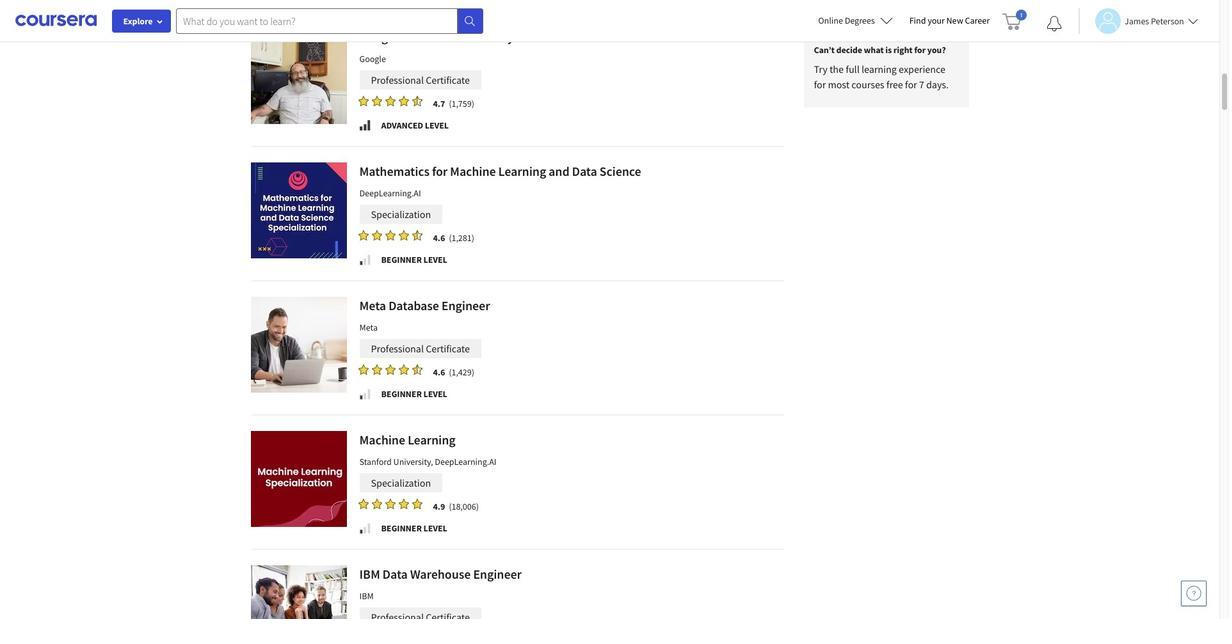 Task type: describe. For each thing, give the bounding box(es) containing it.
advanced level image
[[358, 119, 371, 132]]

ibm data warehouse engineer
[[360, 567, 522, 583]]

beginner for machine
[[381, 254, 422, 266]]

mathematics for machine learning and data science
[[360, 163, 641, 179]]

warehouse
[[410, 567, 471, 583]]

professional for database
[[371, 343, 424, 355]]

half filled star image
[[412, 364, 422, 376]]

machine learning image
[[251, 432, 347, 528]]

experience
[[899, 63, 946, 76]]

0 vertical spatial machine
[[450, 163, 496, 179]]

new
[[947, 15, 964, 26]]

beginner level for engineer
[[381, 389, 447, 400]]

professional certificate for database
[[371, 343, 470, 355]]

specialization for machine
[[371, 477, 431, 490]]

days.
[[927, 78, 949, 91]]

coursera image
[[15, 10, 97, 31]]

online degrees
[[819, 15, 875, 26]]

james peterson
[[1125, 15, 1184, 27]]

4.6 (1,281)
[[433, 232, 474, 244]]

database
[[389, 298, 439, 314]]

mathematics for machine learning and data science image
[[251, 163, 347, 259]]

find your new career link
[[903, 13, 996, 29]]

right
[[894, 44, 913, 56]]

0 vertical spatial engineer
[[442, 298, 490, 314]]

ibm for ibm data warehouse engineer
[[360, 567, 380, 583]]

(1,281)
[[449, 232, 474, 244]]

find
[[910, 15, 926, 26]]

specialization for mathematics
[[371, 208, 431, 221]]

professional for advanced
[[371, 74, 424, 86]]

google for google advanced data analytics
[[360, 29, 398, 45]]

level for data
[[425, 120, 449, 131]]

show notifications image
[[1047, 16, 1062, 31]]

4.9
[[433, 501, 445, 513]]

james peterson button
[[1079, 8, 1199, 34]]

1 vertical spatial deeplearning.ai
[[435, 457, 497, 468]]

your
[[928, 15, 945, 26]]

can't
[[814, 44, 835, 56]]

0 vertical spatial deeplearning.ai
[[360, 188, 421, 199]]

half filled star image for for
[[412, 230, 422, 241]]

courses
[[852, 78, 885, 91]]

can't decide what is right for you?
[[814, 44, 946, 56]]

level for machine
[[424, 254, 447, 266]]

4.9 (18,006)
[[433, 501, 479, 513]]

What do you want to learn? text field
[[176, 8, 458, 34]]

machine learning
[[360, 432, 456, 448]]

and
[[549, 163, 570, 179]]

peterson
[[1151, 15, 1184, 27]]

for right 'mathematics'
[[432, 163, 448, 179]]

what
[[864, 44, 884, 56]]

beginner level image for mathematics for machine learning and data science
[[358, 254, 371, 266]]

7
[[919, 78, 924, 91]]

ibm for ibm
[[360, 591, 374, 603]]

level down 4.9
[[424, 523, 447, 535]]

science
[[600, 163, 641, 179]]

certificate for data
[[426, 74, 470, 86]]

beginner level for machine
[[381, 254, 447, 266]]

4.7
[[433, 98, 445, 109]]

meta for meta
[[360, 322, 378, 334]]

(1,429)
[[449, 367, 474, 378]]

free
[[887, 78, 903, 91]]

is
[[886, 44, 892, 56]]

online
[[819, 15, 843, 26]]



Task type: locate. For each thing, give the bounding box(es) containing it.
explore button
[[112, 10, 171, 33]]

degrees
[[845, 15, 875, 26]]

stanford
[[360, 457, 392, 468]]

ibm data warehouse engineer image
[[251, 566, 347, 620]]

2 horizontal spatial data
[[572, 163, 597, 179]]

try the full learning experience for most courses free for 7 days.
[[814, 63, 949, 91]]

level
[[425, 120, 449, 131], [424, 254, 447, 266], [424, 389, 447, 400], [424, 523, 447, 535]]

1 half filled star image from the top
[[412, 95, 422, 107]]

0 vertical spatial data
[[456, 29, 481, 45]]

1 vertical spatial beginner
[[381, 389, 422, 400]]

1 google from the top
[[360, 29, 398, 45]]

professional
[[371, 74, 424, 86], [371, 343, 424, 355]]

certificate up 4.7 (1,759)
[[426, 74, 470, 86]]

google
[[360, 29, 398, 45], [360, 53, 386, 65]]

advanced level
[[381, 120, 449, 131]]

0 vertical spatial advanced
[[400, 29, 453, 45]]

1 specialization from the top
[[371, 208, 431, 221]]

half filled star image left 4.7
[[412, 95, 422, 107]]

professional certificate up half filled star image
[[371, 343, 470, 355]]

filled star image
[[358, 95, 369, 107], [385, 95, 395, 107], [358, 230, 369, 241], [385, 230, 395, 241], [358, 364, 369, 376], [385, 364, 395, 376], [399, 364, 409, 376], [372, 499, 382, 510], [385, 499, 395, 510]]

for
[[915, 44, 926, 56], [814, 78, 826, 91], [905, 78, 917, 91], [432, 163, 448, 179]]

james
[[1125, 15, 1150, 27]]

1 horizontal spatial machine
[[450, 163, 496, 179]]

help center image
[[1187, 587, 1202, 602]]

4.6 right half filled star image
[[433, 367, 445, 378]]

career
[[965, 15, 990, 26]]

level down 4.7
[[425, 120, 449, 131]]

2 professional from the top
[[371, 343, 424, 355]]

specialization
[[371, 208, 431, 221], [371, 477, 431, 490]]

1 beginner from the top
[[381, 254, 422, 266]]

professional certificate up 4.7
[[371, 74, 470, 86]]

beginner level down half filled star image
[[381, 389, 447, 400]]

1 vertical spatial professional certificate
[[371, 343, 470, 355]]

1 vertical spatial google
[[360, 53, 386, 65]]

2 beginner from the top
[[381, 389, 422, 400]]

1 vertical spatial ibm
[[360, 591, 374, 603]]

1 professional from the top
[[371, 74, 424, 86]]

2 half filled star image from the top
[[412, 230, 422, 241]]

advanced
[[400, 29, 453, 45], [381, 120, 423, 131]]

stanford university, deeplearning.ai
[[360, 457, 497, 468]]

most
[[828, 78, 850, 91]]

2 vertical spatial beginner level
[[381, 523, 447, 535]]

professional up advanced level
[[371, 74, 424, 86]]

data left the warehouse
[[383, 567, 408, 583]]

full
[[846, 63, 860, 76]]

1 vertical spatial certificate
[[426, 343, 470, 355]]

1 vertical spatial machine
[[360, 432, 405, 448]]

for down try
[[814, 78, 826, 91]]

beginner up database
[[381, 254, 422, 266]]

engineer right the warehouse
[[473, 567, 522, 583]]

1 vertical spatial specialization
[[371, 477, 431, 490]]

google for google
[[360, 53, 386, 65]]

beginner for engineer
[[381, 389, 422, 400]]

1 vertical spatial learning
[[408, 432, 456, 448]]

google advanced data analytics
[[360, 29, 533, 45]]

0 vertical spatial professional certificate
[[371, 74, 470, 86]]

0 horizontal spatial deeplearning.ai
[[360, 188, 421, 199]]

google advanced data analytics image
[[251, 28, 347, 124]]

1 meta from the top
[[360, 298, 386, 314]]

1 certificate from the top
[[426, 74, 470, 86]]

meta
[[360, 298, 386, 314], [360, 322, 378, 334]]

learning left the and
[[498, 163, 546, 179]]

0 vertical spatial meta
[[360, 298, 386, 314]]

find your new career
[[910, 15, 990, 26]]

beginner level image for meta database engineer
[[358, 388, 371, 401]]

1 horizontal spatial data
[[456, 29, 481, 45]]

4.6 (1,429)
[[433, 367, 474, 378]]

beginner level
[[381, 254, 447, 266], [381, 389, 447, 400], [381, 523, 447, 535]]

filled star image
[[372, 95, 382, 107], [399, 95, 409, 107], [372, 230, 382, 241], [399, 230, 409, 241], [372, 364, 382, 376], [358, 499, 369, 510], [399, 499, 409, 510], [412, 499, 422, 510]]

2 professional certificate from the top
[[371, 343, 470, 355]]

1 vertical spatial beginner level image
[[358, 388, 371, 401]]

online degrees button
[[808, 6, 903, 35]]

decide
[[837, 44, 862, 56]]

1 ibm from the top
[[360, 567, 380, 583]]

meta left database
[[360, 298, 386, 314]]

0 vertical spatial google
[[360, 29, 398, 45]]

0 vertical spatial beginner
[[381, 254, 422, 266]]

data
[[456, 29, 481, 45], [572, 163, 597, 179], [383, 567, 408, 583]]

ibm
[[360, 567, 380, 583], [360, 591, 374, 603]]

engineer
[[442, 298, 490, 314], [473, 567, 522, 583]]

1 vertical spatial half filled star image
[[412, 230, 422, 241]]

analytics
[[484, 29, 533, 45]]

engineer right database
[[442, 298, 490, 314]]

1 horizontal spatial deeplearning.ai
[[435, 457, 497, 468]]

2 specialization from the top
[[371, 477, 431, 490]]

shopping cart: 1 item image
[[1003, 10, 1027, 30]]

for left 7
[[905, 78, 917, 91]]

beginner down half filled star image
[[381, 389, 422, 400]]

meta database engineer image
[[251, 297, 347, 393]]

2 google from the top
[[360, 53, 386, 65]]

0 vertical spatial beginner level
[[381, 254, 447, 266]]

professional certificate for advanced
[[371, 74, 470, 86]]

you?
[[928, 44, 946, 56]]

2 4.6 from the top
[[433, 367, 445, 378]]

None search field
[[176, 8, 483, 34]]

2 meta from the top
[[360, 322, 378, 334]]

deeplearning.ai
[[360, 188, 421, 199], [435, 457, 497, 468]]

certificate
[[426, 74, 470, 86], [426, 343, 470, 355]]

0 horizontal spatial data
[[383, 567, 408, 583]]

explore
[[123, 15, 153, 27]]

half filled star image for advanced
[[412, 95, 422, 107]]

1 vertical spatial beginner level
[[381, 389, 447, 400]]

1 horizontal spatial learning
[[498, 163, 546, 179]]

university,
[[394, 457, 433, 468]]

3 beginner from the top
[[381, 523, 422, 535]]

4.6 for for
[[433, 232, 445, 244]]

try
[[814, 63, 828, 76]]

0 vertical spatial certificate
[[426, 74, 470, 86]]

3 beginner level image from the top
[[358, 523, 371, 535]]

learning
[[862, 63, 897, 76]]

level for engineer
[[424, 389, 447, 400]]

deeplearning.ai up the (18,006)
[[435, 457, 497, 468]]

beginner level image
[[358, 254, 371, 266], [358, 388, 371, 401], [358, 523, 371, 535]]

level down 4.6 (1,281)
[[424, 254, 447, 266]]

2 certificate from the top
[[426, 343, 470, 355]]

1 4.6 from the top
[[433, 232, 445, 244]]

beginner
[[381, 254, 422, 266], [381, 389, 422, 400], [381, 523, 422, 535]]

half filled star image left 4.6 (1,281)
[[412, 230, 422, 241]]

learning
[[498, 163, 546, 179], [408, 432, 456, 448]]

2 beginner level image from the top
[[358, 388, 371, 401]]

beginner up the warehouse
[[381, 523, 422, 535]]

0 vertical spatial 4.6
[[433, 232, 445, 244]]

4.7 (1,759)
[[433, 98, 474, 109]]

beginner level image for machine learning
[[358, 523, 371, 535]]

1 vertical spatial data
[[572, 163, 597, 179]]

4.6 left (1,281)
[[433, 232, 445, 244]]

level down 4.6 (1,429)
[[424, 389, 447, 400]]

deeplearning.ai down 'mathematics'
[[360, 188, 421, 199]]

beginner level down 4.6 (1,281)
[[381, 254, 447, 266]]

meta for meta database engineer
[[360, 298, 386, 314]]

specialization down university,
[[371, 477, 431, 490]]

data right the and
[[572, 163, 597, 179]]

0 vertical spatial half filled star image
[[412, 95, 422, 107]]

for left the you?
[[915, 44, 926, 56]]

0 horizontal spatial learning
[[408, 432, 456, 448]]

data left "analytics" on the top left of page
[[456, 29, 481, 45]]

specialization down 'mathematics'
[[371, 208, 431, 221]]

0 vertical spatial professional
[[371, 74, 424, 86]]

half filled star image
[[412, 95, 422, 107], [412, 230, 422, 241]]

1 beginner level image from the top
[[358, 254, 371, 266]]

1 vertical spatial engineer
[[473, 567, 522, 583]]

3 beginner level from the top
[[381, 523, 447, 535]]

0 vertical spatial specialization
[[371, 208, 431, 221]]

beginner level down 4.9
[[381, 523, 447, 535]]

0 horizontal spatial machine
[[360, 432, 405, 448]]

0 vertical spatial learning
[[498, 163, 546, 179]]

4.6 for database
[[433, 367, 445, 378]]

1 vertical spatial advanced
[[381, 120, 423, 131]]

(1,759)
[[449, 98, 474, 109]]

machine
[[450, 163, 496, 179], [360, 432, 405, 448]]

professional certificate
[[371, 74, 470, 86], [371, 343, 470, 355]]

certificate for engineer
[[426, 343, 470, 355]]

2 vertical spatial beginner level image
[[358, 523, 371, 535]]

1 professional certificate from the top
[[371, 74, 470, 86]]

meta database engineer
[[360, 298, 490, 314]]

2 vertical spatial beginner
[[381, 523, 422, 535]]

0 vertical spatial beginner level image
[[358, 254, 371, 266]]

the
[[830, 63, 844, 76]]

0 vertical spatial ibm
[[360, 567, 380, 583]]

meta down meta database engineer
[[360, 322, 378, 334]]

4.6
[[433, 232, 445, 244], [433, 367, 445, 378]]

1 beginner level from the top
[[381, 254, 447, 266]]

professional up half filled star image
[[371, 343, 424, 355]]

2 ibm from the top
[[360, 591, 374, 603]]

certificate up 4.6 (1,429)
[[426, 343, 470, 355]]

2 beginner level from the top
[[381, 389, 447, 400]]

1 vertical spatial meta
[[360, 322, 378, 334]]

(18,006)
[[449, 501, 479, 513]]

learning up the stanford university, deeplearning.ai
[[408, 432, 456, 448]]

mathematics
[[360, 163, 430, 179]]

1 vertical spatial professional
[[371, 343, 424, 355]]

1 vertical spatial 4.6
[[433, 367, 445, 378]]

2 vertical spatial data
[[383, 567, 408, 583]]



Task type: vqa. For each thing, say whether or not it's contained in the screenshot.
the bottommost "Advanced"
yes



